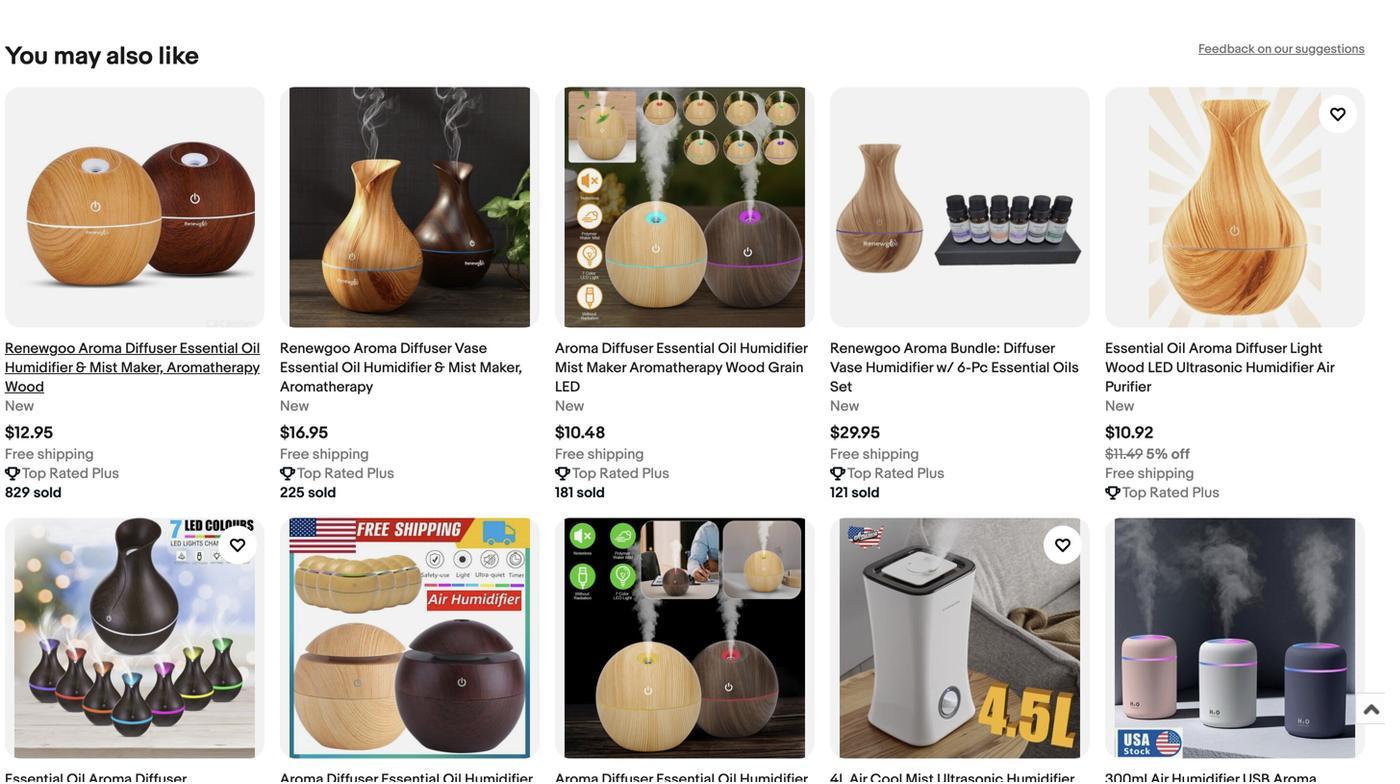 Task type: locate. For each thing, give the bounding box(es) containing it.
sold inside text field
[[308, 484, 336, 502]]

& inside renewgoo aroma diffuser vase essential oil humidifier & mist maker, aromatherapy new $16.95 free shipping
[[435, 359, 445, 377]]

sold right 181
[[577, 484, 605, 502]]

maker
[[586, 359, 626, 377]]

3 sold from the left
[[577, 484, 605, 502]]

new up $10.48
[[555, 398, 584, 415]]

2 horizontal spatial wood
[[1105, 359, 1145, 377]]

2 horizontal spatial renewgoo
[[830, 340, 901, 357]]

wood
[[726, 359, 765, 377], [1105, 359, 1145, 377], [5, 379, 44, 396]]

0 horizontal spatial wood
[[5, 379, 44, 396]]

renewgoo up $16.95 text field
[[280, 340, 350, 357]]

Top Rated Plus text field
[[848, 464, 945, 483]]

2 sold from the left
[[308, 484, 336, 502]]

new inside essential oil aroma diffuser light wood led ultrasonic humidifier air purifier new $10.92 $11.49 5% off free shipping
[[1105, 398, 1134, 415]]

top rated plus text field up the 225 sold
[[297, 464, 394, 483]]

shipping down $12.95
[[37, 446, 94, 463]]

led up new text field
[[555, 379, 580, 396]]

free down $12.95 text box
[[5, 446, 34, 463]]

free down $10.48 "text box"
[[555, 446, 584, 463]]

shipping inside aroma diffuser essential oil humidifier mist maker aromatherapy wood grain led new $10.48 free shipping
[[588, 446, 644, 463]]

oil
[[241, 340, 260, 357], [718, 340, 737, 357], [1167, 340, 1186, 357], [342, 359, 360, 377]]

4 aroma from the left
[[904, 340, 947, 357]]

1 horizontal spatial led
[[1148, 359, 1173, 377]]

4 sold from the left
[[852, 484, 880, 502]]

3 free shipping text field from the left
[[830, 445, 919, 464]]

3 diffuser from the left
[[602, 340, 653, 357]]

maker, inside renewgoo aroma diffuser essential oil humidifier & mist maker, aromatherapy wood new $12.95 free shipping
[[121, 359, 163, 377]]

w/
[[937, 359, 954, 377]]

aromatherapy
[[167, 359, 260, 377], [629, 359, 722, 377], [280, 379, 373, 396]]

like
[[158, 42, 199, 72]]

humidifier inside aroma diffuser essential oil humidifier mist maker aromatherapy wood grain led new $10.48 free shipping
[[740, 340, 808, 357]]

rated inside text field
[[875, 465, 914, 482]]

vase inside renewgoo aroma bundle: diffuser vase humidifier w/ 6-pc essential oils set new $29.95 free shipping
[[830, 359, 863, 377]]

4 diffuser from the left
[[1004, 340, 1055, 357]]

new for $12.95
[[5, 398, 34, 415]]

2 diffuser from the left
[[400, 340, 452, 357]]

led up purifier
[[1148, 359, 1173, 377]]

new text field down purifier
[[1105, 397, 1134, 416]]

&
[[76, 359, 86, 377], [435, 359, 445, 377]]

sold for $16.95
[[308, 484, 336, 502]]

new down the "set"
[[830, 398, 859, 415]]

2 horizontal spatial aromatherapy
[[629, 359, 722, 377]]

rated
[[49, 465, 89, 482], [324, 465, 364, 482], [600, 465, 639, 482], [875, 465, 914, 482], [1150, 484, 1189, 502]]

renewgoo up $12.95 text box
[[5, 340, 75, 357]]

new
[[5, 398, 34, 415], [280, 398, 309, 415], [555, 398, 584, 415], [830, 398, 859, 415], [1105, 398, 1134, 415]]

New text field
[[5, 397, 34, 416], [280, 397, 309, 416], [830, 397, 859, 416], [1105, 397, 1134, 416]]

free down $11.49
[[1105, 465, 1135, 482]]

1 horizontal spatial &
[[435, 359, 445, 377]]

aroma inside renewgoo aroma bundle: diffuser vase humidifier w/ 6-pc essential oils set new $29.95 free shipping
[[904, 340, 947, 357]]

1 mist from the left
[[89, 359, 118, 377]]

diffuser inside renewgoo aroma bundle: diffuser vase humidifier w/ 6-pc essential oils set new $29.95 free shipping
[[1004, 340, 1055, 357]]

$29.95
[[830, 423, 880, 443]]

2 mist from the left
[[448, 359, 476, 377]]

sold right 225
[[308, 484, 336, 502]]

$10.48 text field
[[555, 423, 605, 443]]

aroma
[[78, 340, 122, 357], [354, 340, 397, 357], [555, 340, 599, 357], [904, 340, 947, 357], [1189, 340, 1232, 357]]

new up $16.95
[[280, 398, 309, 415]]

free inside renewgoo aroma bundle: diffuser vase humidifier w/ 6-pc essential oils set new $29.95 free shipping
[[830, 446, 859, 463]]

1 maker, from the left
[[121, 359, 163, 377]]

renewgoo inside renewgoo aroma diffuser vase essential oil humidifier & mist maker, aromatherapy new $16.95 free shipping
[[280, 340, 350, 357]]

plus down aroma diffuser essential oil humidifier mist maker aromatherapy wood grain led new $10.48 free shipping
[[642, 465, 669, 482]]

maker,
[[121, 359, 163, 377], [480, 359, 522, 377]]

shipping for $10.48
[[588, 446, 644, 463]]

1 horizontal spatial wood
[[726, 359, 765, 377]]

2 renewgoo from the left
[[280, 340, 350, 357]]

Free shipping text field
[[280, 445, 369, 464], [1105, 464, 1194, 483]]

suggestions
[[1295, 42, 1365, 57]]

rated down off
[[1150, 484, 1189, 502]]

0 horizontal spatial maker,
[[121, 359, 163, 377]]

new text field down the "set"
[[830, 397, 859, 416]]

$29.95 text field
[[830, 423, 880, 443]]

121 sold
[[830, 484, 880, 502]]

rated for $16.95
[[324, 465, 364, 482]]

3 mist from the left
[[555, 359, 583, 377]]

Free shipping text field
[[5, 445, 94, 464], [555, 445, 644, 464], [830, 445, 919, 464]]

5 diffuser from the left
[[1236, 340, 1287, 357]]

3 new from the left
[[555, 398, 584, 415]]

4 new text field from the left
[[1105, 397, 1134, 416]]

free shipping text field down the $29.95
[[830, 445, 919, 464]]

top
[[22, 465, 46, 482], [297, 465, 321, 482], [572, 465, 596, 482], [848, 465, 872, 482], [1123, 484, 1147, 502]]

diffuser inside renewgoo aroma diffuser essential oil humidifier & mist maker, aromatherapy wood new $12.95 free shipping
[[125, 340, 176, 357]]

3 new text field from the left
[[830, 397, 859, 416]]

top up 121 sold
[[848, 465, 872, 482]]

free for $16.95
[[280, 446, 309, 463]]

rated up 225 sold text field
[[324, 465, 364, 482]]

new up $12.95 text box
[[5, 398, 34, 415]]

top rated plus text field for $16.95
[[297, 464, 394, 483]]

free inside aroma diffuser essential oil humidifier mist maker aromatherapy wood grain led new $10.48 free shipping
[[555, 446, 584, 463]]

Top Rated Plus text field
[[22, 464, 119, 483], [297, 464, 394, 483], [572, 464, 669, 483], [1123, 483, 1220, 503]]

free down $29.95 text box
[[830, 446, 859, 463]]

6-
[[957, 359, 971, 377]]

oil inside essential oil aroma diffuser light wood led ultrasonic humidifier air purifier new $10.92 $11.49 5% off free shipping
[[1167, 340, 1186, 357]]

rated up 121 sold text box
[[875, 465, 914, 482]]

5 new from the left
[[1105, 398, 1134, 415]]

829 sold
[[5, 484, 62, 502]]

0 horizontal spatial aromatherapy
[[167, 359, 260, 377]]

$10.92
[[1105, 423, 1154, 443]]

top up 225 sold text field
[[297, 465, 321, 482]]

vase
[[455, 340, 487, 357], [830, 359, 863, 377]]

1 renewgoo from the left
[[5, 340, 75, 357]]

led
[[1148, 359, 1173, 377], [555, 379, 580, 396]]

top for $10.48
[[572, 465, 596, 482]]

led inside essential oil aroma diffuser light wood led ultrasonic humidifier air purifier new $10.92 $11.49 5% off free shipping
[[1148, 359, 1173, 377]]

top up the 181 sold text box
[[572, 465, 596, 482]]

new text field up $16.95
[[280, 397, 309, 416]]

1 horizontal spatial mist
[[448, 359, 476, 377]]

0 horizontal spatial free shipping text field
[[5, 445, 94, 464]]

2 new text field from the left
[[280, 397, 309, 416]]

new inside aroma diffuser essential oil humidifier mist maker aromatherapy wood grain led new $10.48 free shipping
[[555, 398, 584, 415]]

sold inside text field
[[33, 484, 62, 502]]

sold right 121
[[852, 484, 880, 502]]

$10.92 text field
[[1105, 423, 1154, 443]]

sold
[[33, 484, 62, 502], [308, 484, 336, 502], [577, 484, 605, 502], [852, 484, 880, 502]]

mist
[[89, 359, 118, 377], [448, 359, 476, 377], [555, 359, 583, 377]]

top up 829 sold at left bottom
[[22, 465, 46, 482]]

renewgoo
[[5, 340, 75, 357], [280, 340, 350, 357], [830, 340, 901, 357]]

3 aroma from the left
[[555, 340, 599, 357]]

top rated plus up the 225 sold
[[297, 465, 394, 482]]

shipping down 5% at the right of page
[[1138, 465, 1194, 482]]

humidifier inside renewgoo aroma diffuser essential oil humidifier & mist maker, aromatherapy wood new $12.95 free shipping
[[5, 359, 72, 377]]

1 sold from the left
[[33, 484, 62, 502]]

aroma for $12.95
[[78, 340, 122, 357]]

plus down renewgoo aroma diffuser essential oil humidifier & mist maker, aromatherapy wood new $12.95 free shipping
[[92, 465, 119, 482]]

plus down renewgoo aroma bundle: diffuser vase humidifier w/ 6-pc essential oils set new $29.95 free shipping
[[917, 465, 945, 482]]

plus for $29.95
[[917, 465, 945, 482]]

free for $12.95
[[5, 446, 34, 463]]

225
[[280, 484, 305, 502]]

0 horizontal spatial &
[[76, 359, 86, 377]]

renewgoo for $16.95
[[280, 340, 350, 357]]

1 new text field from the left
[[5, 397, 34, 416]]

free shipping text field down 5% at the right of page
[[1105, 464, 1194, 483]]

$16.95
[[280, 423, 328, 443]]

rated up the 181 sold text box
[[600, 465, 639, 482]]

4 new from the left
[[830, 398, 859, 415]]

top rated plus up the 181 sold text box
[[572, 465, 669, 482]]

humidifier
[[740, 340, 808, 357], [5, 359, 72, 377], [364, 359, 431, 377], [866, 359, 933, 377], [1246, 359, 1314, 377]]

225 sold text field
[[280, 483, 336, 503]]

0 horizontal spatial led
[[555, 379, 580, 396]]

free shipping text field down $12.95 text box
[[5, 445, 94, 464]]

shipping inside renewgoo aroma diffuser vase essential oil humidifier & mist maker, aromatherapy new $16.95 free shipping
[[312, 446, 369, 463]]

1 diffuser from the left
[[125, 340, 176, 357]]

top rated plus for $16.95
[[297, 465, 394, 482]]

plus inside text field
[[917, 465, 945, 482]]

top inside top rated plus text field
[[848, 465, 872, 482]]

aroma inside essential oil aroma diffuser light wood led ultrasonic humidifier air purifier new $10.92 $11.49 5% off free shipping
[[1189, 340, 1232, 357]]

1 new from the left
[[5, 398, 34, 415]]

0 vertical spatial vase
[[455, 340, 487, 357]]

top rated plus text field up 829 sold at left bottom
[[22, 464, 119, 483]]

essential inside renewgoo aroma bundle: diffuser vase humidifier w/ 6-pc essential oils set new $29.95 free shipping
[[991, 359, 1050, 377]]

essential
[[180, 340, 238, 357], [656, 340, 715, 357], [1105, 340, 1164, 357], [280, 359, 339, 377], [991, 359, 1050, 377]]

new inside renewgoo aroma diffuser vase essential oil humidifier & mist maker, aromatherapy new $16.95 free shipping
[[280, 398, 309, 415]]

plus down renewgoo aroma diffuser vase essential oil humidifier & mist maker, aromatherapy new $16.95 free shipping
[[367, 465, 394, 482]]

0 horizontal spatial renewgoo
[[5, 340, 75, 357]]

free inside renewgoo aroma diffuser essential oil humidifier & mist maker, aromatherapy wood new $12.95 free shipping
[[5, 446, 34, 463]]

shipping up top rated plus text field
[[863, 446, 919, 463]]

diffuser
[[125, 340, 176, 357], [400, 340, 452, 357], [602, 340, 653, 357], [1004, 340, 1055, 357], [1236, 340, 1287, 357]]

1 vertical spatial led
[[555, 379, 580, 396]]

aroma for new
[[904, 340, 947, 357]]

2 free shipping text field from the left
[[555, 445, 644, 464]]

on
[[1258, 42, 1272, 57]]

previous price $11.49 5% off text field
[[1105, 445, 1190, 464]]

aromatherapy inside renewgoo aroma diffuser vase essential oil humidifier & mist maker, aromatherapy new $16.95 free shipping
[[280, 379, 373, 396]]

feedback on our suggestions
[[1199, 42, 1365, 57]]

free inside renewgoo aroma diffuser vase essential oil humidifier & mist maker, aromatherapy new $16.95 free shipping
[[280, 446, 309, 463]]

top rated plus for $29.95
[[848, 465, 945, 482]]

maker, inside renewgoo aroma diffuser vase essential oil humidifier & mist maker, aromatherapy new $16.95 free shipping
[[480, 359, 522, 377]]

mist inside renewgoo aroma diffuser vase essential oil humidifier & mist maker, aromatherapy new $16.95 free shipping
[[448, 359, 476, 377]]

2 horizontal spatial free shipping text field
[[830, 445, 919, 464]]

shipping inside renewgoo aroma bundle: diffuser vase humidifier w/ 6-pc essential oils set new $29.95 free shipping
[[863, 446, 919, 463]]

top down $11.49
[[1123, 484, 1147, 502]]

shipping inside renewgoo aroma diffuser essential oil humidifier & mist maker, aromatherapy wood new $12.95 free shipping
[[37, 446, 94, 463]]

new inside renewgoo aroma diffuser essential oil humidifier & mist maker, aromatherapy wood new $12.95 free shipping
[[5, 398, 34, 415]]

829 sold text field
[[5, 483, 62, 503]]

rated for $12.95
[[49, 465, 89, 482]]

shipping down $10.48 "text box"
[[588, 446, 644, 463]]

2 new from the left
[[280, 398, 309, 415]]

shipping
[[37, 446, 94, 463], [312, 446, 369, 463], [588, 446, 644, 463], [863, 446, 919, 463], [1138, 465, 1194, 482]]

New text field
[[555, 397, 584, 416]]

free down $16.95
[[280, 446, 309, 463]]

light
[[1290, 340, 1323, 357]]

aroma diffuser essential oil humidifier mist maker aromatherapy wood grain led new $10.48 free shipping
[[555, 340, 808, 463]]

top rated plus for $10.48
[[572, 465, 669, 482]]

free shipping text field for $29.95
[[830, 445, 919, 464]]

2 maker, from the left
[[480, 359, 522, 377]]

2 aroma from the left
[[354, 340, 397, 357]]

top for $16.95
[[297, 465, 321, 482]]

3 renewgoo from the left
[[830, 340, 901, 357]]

free shipping text field down $16.95
[[280, 445, 369, 464]]

free shipping text field for $12.95
[[5, 445, 94, 464]]

renewgoo inside renewgoo aroma bundle: diffuser vase humidifier w/ 6-pc essential oils set new $29.95 free shipping
[[830, 340, 901, 357]]

1 horizontal spatial renewgoo
[[280, 340, 350, 357]]

0 horizontal spatial free shipping text field
[[280, 445, 369, 464]]

aroma inside renewgoo aroma diffuser vase essential oil humidifier & mist maker, aromatherapy new $16.95 free shipping
[[354, 340, 397, 357]]

1 horizontal spatial aromatherapy
[[280, 379, 373, 396]]

free shipping text field for $10.48
[[555, 445, 644, 464]]

1 horizontal spatial free shipping text field
[[1105, 464, 1194, 483]]

plus for $12.95
[[92, 465, 119, 482]]

2 & from the left
[[435, 359, 445, 377]]

top rated plus text field for $12.95
[[22, 464, 119, 483]]

aroma inside aroma diffuser essential oil humidifier mist maker aromatherapy wood grain led new $10.48 free shipping
[[555, 340, 599, 357]]

top rated plus text field down off
[[1123, 483, 1220, 503]]

1 & from the left
[[76, 359, 86, 377]]

new text field up $12.95 text box
[[5, 397, 34, 416]]

1 vertical spatial vase
[[830, 359, 863, 377]]

1 free shipping text field from the left
[[5, 445, 94, 464]]

top rated plus
[[22, 465, 119, 482], [297, 465, 394, 482], [572, 465, 669, 482], [848, 465, 945, 482], [1123, 484, 1220, 502]]

plus
[[92, 465, 119, 482], [367, 465, 394, 482], [642, 465, 669, 482], [917, 465, 945, 482], [1192, 484, 1220, 502]]

top rated plus text field up 181 sold
[[572, 464, 669, 483]]

wood up $12.95 text box
[[5, 379, 44, 396]]

& inside renewgoo aroma diffuser essential oil humidifier & mist maker, aromatherapy wood new $12.95 free shipping
[[76, 359, 86, 377]]

0 vertical spatial led
[[1148, 359, 1173, 377]]

1 horizontal spatial vase
[[830, 359, 863, 377]]

new for $10.48
[[555, 398, 584, 415]]

oil inside aroma diffuser essential oil humidifier mist maker aromatherapy wood grain led new $10.48 free shipping
[[718, 340, 737, 357]]

plus for $16.95
[[367, 465, 394, 482]]

1 horizontal spatial free shipping text field
[[555, 445, 644, 464]]

2 horizontal spatial mist
[[555, 359, 583, 377]]

top for $29.95
[[848, 465, 872, 482]]

pc
[[971, 359, 988, 377]]

free shipping text field down $10.48 "text box"
[[555, 445, 644, 464]]

sold right 829 at left
[[33, 484, 62, 502]]

0 horizontal spatial mist
[[89, 359, 118, 377]]

essential inside aroma diffuser essential oil humidifier mist maker aromatherapy wood grain led new $10.48 free shipping
[[656, 340, 715, 357]]

wood left grain
[[726, 359, 765, 377]]

renewgoo inside renewgoo aroma diffuser essential oil humidifier & mist maker, aromatherapy wood new $12.95 free shipping
[[5, 340, 75, 357]]

top rated plus up 121 sold text box
[[848, 465, 945, 482]]

new text field for $12.95
[[5, 397, 34, 416]]

aroma inside renewgoo aroma diffuser essential oil humidifier & mist maker, aromatherapy wood new $12.95 free shipping
[[78, 340, 122, 357]]

renewgoo up the "set"
[[830, 340, 901, 357]]

shipping down $16.95
[[312, 446, 369, 463]]

feedback
[[1199, 42, 1255, 57]]

121
[[830, 484, 848, 502]]

0 horizontal spatial vase
[[455, 340, 487, 357]]

$10.48
[[555, 423, 605, 443]]

rated up 829 sold text field
[[49, 465, 89, 482]]

5 aroma from the left
[[1189, 340, 1232, 357]]

wood up purifier
[[1105, 359, 1145, 377]]

bundle:
[[951, 340, 1000, 357]]

1 aroma from the left
[[78, 340, 122, 357]]

top rated plus up 829 sold text field
[[22, 465, 119, 482]]

181 sold
[[555, 484, 605, 502]]

feedback on our suggestions link
[[1199, 42, 1365, 57]]

1 horizontal spatial maker,
[[480, 359, 522, 377]]

$12.95
[[5, 423, 53, 443]]

free
[[5, 446, 34, 463], [280, 446, 309, 463], [555, 446, 584, 463], [830, 446, 859, 463], [1105, 465, 1135, 482]]

new down purifier
[[1105, 398, 1134, 415]]

list
[[5, 72, 1380, 782]]



Task type: vqa. For each thing, say whether or not it's contained in the screenshot.
Save corresponding to Save US $62.98 (31% off) No Interest if paid in full in 6 mo on $99+ with PayPal Credit*
no



Task type: describe. For each thing, give the bounding box(es) containing it.
renewgoo aroma diffuser essential oil humidifier & mist maker, aromatherapy wood new $12.95 free shipping
[[5, 340, 260, 463]]

aromatherapy inside renewgoo aroma diffuser essential oil humidifier & mist maker, aromatherapy wood new $12.95 free shipping
[[167, 359, 260, 377]]

top for $12.95
[[22, 465, 46, 482]]

new text field for $16.95
[[280, 397, 309, 416]]

wood inside aroma diffuser essential oil humidifier mist maker aromatherapy wood grain led new $10.48 free shipping
[[726, 359, 765, 377]]

list containing $12.95
[[5, 72, 1380, 782]]

rated for $10.48
[[600, 465, 639, 482]]

mist inside renewgoo aroma diffuser essential oil humidifier & mist maker, aromatherapy wood new $12.95 free shipping
[[89, 359, 118, 377]]

may
[[54, 42, 100, 72]]

ultrasonic
[[1176, 359, 1243, 377]]

mist inside aroma diffuser essential oil humidifier mist maker aromatherapy wood grain led new $10.48 free shipping
[[555, 359, 583, 377]]

shipping inside essential oil aroma diffuser light wood led ultrasonic humidifier air purifier new $10.92 $11.49 5% off free shipping
[[1138, 465, 1194, 482]]

new for $16.95
[[280, 398, 309, 415]]

diffuser inside renewgoo aroma diffuser vase essential oil humidifier & mist maker, aromatherapy new $16.95 free shipping
[[400, 340, 452, 357]]

new text field for $10.92
[[1105, 397, 1134, 416]]

181 sold text field
[[555, 483, 605, 503]]

829
[[5, 484, 30, 502]]

free for $10.48
[[555, 446, 584, 463]]

rated for $29.95
[[875, 465, 914, 482]]

aroma for $16.95
[[354, 340, 397, 357]]

grain
[[768, 359, 804, 377]]

aromatherapy inside aroma diffuser essential oil humidifier mist maker aromatherapy wood grain led new $10.48 free shipping
[[629, 359, 722, 377]]

renewgoo aroma bundle: diffuser vase humidifier w/ 6-pc essential oils set new $29.95 free shipping
[[830, 340, 1079, 463]]

oil inside renewgoo aroma diffuser essential oil humidifier & mist maker, aromatherapy wood new $12.95 free shipping
[[241, 340, 260, 357]]

sold for $10.48
[[577, 484, 605, 502]]

oils
[[1053, 359, 1079, 377]]

led inside aroma diffuser essential oil humidifier mist maker aromatherapy wood grain led new $10.48 free shipping
[[555, 379, 580, 396]]

5%
[[1146, 446, 1168, 463]]

oil inside renewgoo aroma diffuser vase essential oil humidifier & mist maker, aromatherapy new $16.95 free shipping
[[342, 359, 360, 377]]

you may also like
[[5, 42, 199, 72]]

essential inside renewgoo aroma diffuser vase essential oil humidifier & mist maker, aromatherapy new $16.95 free shipping
[[280, 359, 339, 377]]

wood inside renewgoo aroma diffuser essential oil humidifier & mist maker, aromatherapy wood new $12.95 free shipping
[[5, 379, 44, 396]]

diffuser inside aroma diffuser essential oil humidifier mist maker aromatherapy wood grain led new $10.48 free shipping
[[602, 340, 653, 357]]

new for $10.92
[[1105, 398, 1134, 415]]

top rated plus down off
[[1123, 484, 1220, 502]]

renewgoo for $12.95
[[5, 340, 75, 357]]

plus for $10.48
[[642, 465, 669, 482]]

humidifier inside essential oil aroma diffuser light wood led ultrasonic humidifier air purifier new $10.92 $11.49 5% off free shipping
[[1246, 359, 1314, 377]]

$16.95 text field
[[280, 423, 328, 443]]

renewgoo for new
[[830, 340, 901, 357]]

225 sold
[[280, 484, 336, 502]]

our
[[1275, 42, 1293, 57]]

also
[[106, 42, 153, 72]]

181
[[555, 484, 574, 502]]

new text field for new
[[830, 397, 859, 416]]

top rated plus text field for $10.48
[[572, 464, 669, 483]]

you
[[5, 42, 48, 72]]

essential oil aroma diffuser light wood led ultrasonic humidifier air purifier new $10.92 $11.49 5% off free shipping
[[1105, 340, 1335, 482]]

$11.49
[[1105, 446, 1143, 463]]

air
[[1317, 359, 1335, 377]]

shipping for $16.95
[[312, 446, 369, 463]]

new inside renewgoo aroma bundle: diffuser vase humidifier w/ 6-pc essential oils set new $29.95 free shipping
[[830, 398, 859, 415]]

$12.95 text field
[[5, 423, 53, 443]]

humidifier inside renewgoo aroma diffuser vase essential oil humidifier & mist maker, aromatherapy new $16.95 free shipping
[[364, 359, 431, 377]]

diffuser inside essential oil aroma diffuser light wood led ultrasonic humidifier air purifier new $10.92 $11.49 5% off free shipping
[[1236, 340, 1287, 357]]

sold for $29.95
[[852, 484, 880, 502]]

vase inside renewgoo aroma diffuser vase essential oil humidifier & mist maker, aromatherapy new $16.95 free shipping
[[455, 340, 487, 357]]

wood inside essential oil aroma diffuser light wood led ultrasonic humidifier air purifier new $10.92 $11.49 5% off free shipping
[[1105, 359, 1145, 377]]

sold for $12.95
[[33, 484, 62, 502]]

humidifier inside renewgoo aroma bundle: diffuser vase humidifier w/ 6-pc essential oils set new $29.95 free shipping
[[866, 359, 933, 377]]

shipping for $12.95
[[37, 446, 94, 463]]

121 sold text field
[[830, 483, 880, 503]]

renewgoo aroma diffuser vase essential oil humidifier & mist maker, aromatherapy new $16.95 free shipping
[[280, 340, 522, 463]]

off
[[1172, 446, 1190, 463]]

free inside essential oil aroma diffuser light wood led ultrasonic humidifier air purifier new $10.92 $11.49 5% off free shipping
[[1105, 465, 1135, 482]]

top rated plus for $12.95
[[22, 465, 119, 482]]

plus down essential oil aroma diffuser light wood led ultrasonic humidifier air purifier new $10.92 $11.49 5% off free shipping
[[1192, 484, 1220, 502]]

essential inside renewgoo aroma diffuser essential oil humidifier & mist maker, aromatherapy wood new $12.95 free shipping
[[180, 340, 238, 357]]

essential inside essential oil aroma diffuser light wood led ultrasonic humidifier air purifier new $10.92 $11.49 5% off free shipping
[[1105, 340, 1164, 357]]

set
[[830, 379, 852, 396]]

purifier
[[1105, 379, 1152, 396]]



